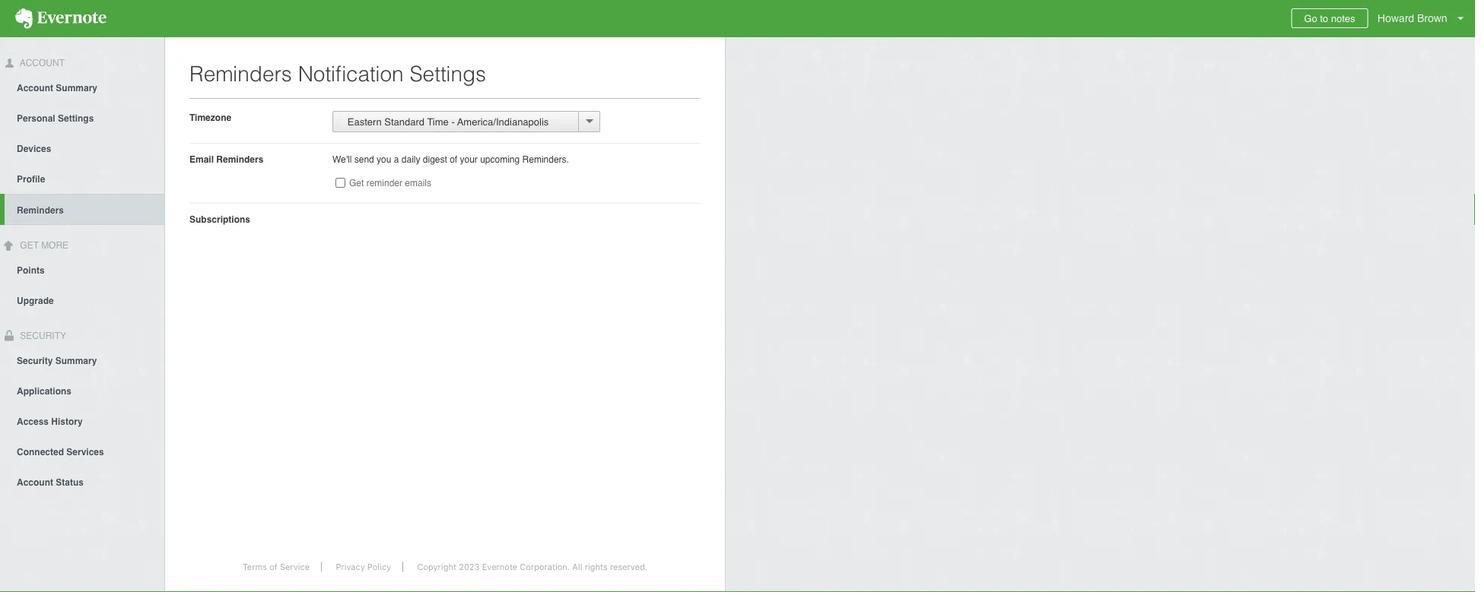 Task type: locate. For each thing, give the bounding box(es) containing it.
howard brown link
[[1374, 0, 1475, 37]]

1 vertical spatial account
[[17, 83, 53, 93]]

summary inside 'link'
[[55, 356, 97, 366]]

evernote
[[482, 563, 517, 572]]

points link
[[0, 255, 164, 285]]

get right the get reminder emails option
[[349, 178, 364, 189]]

summary up applications link
[[55, 356, 97, 366]]

settings up the devices link
[[58, 113, 94, 124]]

account down 'connected'
[[17, 477, 53, 488]]

personal
[[17, 113, 55, 124]]

evernote image
[[0, 8, 122, 29]]

rights
[[585, 563, 608, 572]]

of right terms
[[269, 563, 277, 572]]

terms of service
[[243, 563, 310, 572]]

email reminders
[[189, 154, 263, 165]]

0 vertical spatial reminders
[[189, 62, 292, 86]]

connected
[[17, 447, 64, 457]]

account summary
[[17, 83, 97, 93]]

summary for account summary
[[56, 83, 97, 93]]

privacy policy link
[[324, 563, 403, 572]]

security summary link
[[0, 345, 164, 375]]

get up points
[[20, 240, 39, 251]]

settings up eastern standard time - america/indianapolis
[[410, 62, 486, 86]]

1 vertical spatial security
[[17, 356, 53, 366]]

daily
[[401, 154, 420, 165]]

notes
[[1331, 13, 1355, 24]]

service
[[280, 563, 310, 572]]

howard
[[1378, 12, 1414, 24]]

0 vertical spatial security
[[17, 331, 66, 341]]

get
[[349, 178, 364, 189], [20, 240, 39, 251]]

account up personal
[[17, 83, 53, 93]]

1 vertical spatial summary
[[55, 356, 97, 366]]

1 horizontal spatial settings
[[410, 62, 486, 86]]

security up applications
[[17, 356, 53, 366]]

reminders
[[189, 62, 292, 86], [216, 154, 263, 165], [17, 205, 64, 216]]

account for account summary
[[17, 83, 53, 93]]

1 vertical spatial settings
[[58, 113, 94, 124]]

0 horizontal spatial get
[[20, 240, 39, 251]]

summary
[[56, 83, 97, 93], [55, 356, 97, 366]]

notification
[[298, 62, 404, 86]]

0 vertical spatial account
[[17, 58, 65, 68]]

account
[[17, 58, 65, 68], [17, 83, 53, 93], [17, 477, 53, 488]]

security up security summary
[[17, 331, 66, 341]]

profile link
[[0, 163, 164, 194]]

evernote link
[[0, 0, 122, 37]]

0 horizontal spatial of
[[269, 563, 277, 572]]

security
[[17, 331, 66, 341], [17, 356, 53, 366]]

1 vertical spatial get
[[20, 240, 39, 251]]

2 vertical spatial account
[[17, 477, 53, 488]]

1 vertical spatial of
[[269, 563, 277, 572]]

account up account summary
[[17, 58, 65, 68]]

you
[[377, 154, 391, 165]]

settings
[[410, 62, 486, 86], [58, 113, 94, 124]]

personal settings link
[[0, 103, 164, 133]]

connected services
[[17, 447, 104, 457]]

applications link
[[0, 375, 164, 406]]

2023
[[459, 563, 480, 572]]

0 vertical spatial of
[[450, 154, 457, 165]]

account for account
[[17, 58, 65, 68]]

reminders notification settings
[[189, 62, 486, 86]]

we'll
[[332, 154, 352, 165]]

eastern
[[348, 116, 382, 127]]

of left your
[[450, 154, 457, 165]]

security for security
[[17, 331, 66, 341]]

corporation.
[[520, 563, 570, 572]]

security inside 'link'
[[17, 356, 53, 366]]

policy
[[367, 563, 391, 572]]

go to notes
[[1304, 13, 1355, 24]]

devices
[[17, 144, 51, 154]]

1 horizontal spatial get
[[349, 178, 364, 189]]

america/indianapolis
[[457, 116, 549, 127]]

summary up personal settings link
[[56, 83, 97, 93]]

2 vertical spatial reminders
[[17, 205, 64, 216]]

reminders up timezone
[[189, 62, 292, 86]]

reminders right email
[[216, 154, 263, 165]]

access history link
[[0, 406, 164, 436]]

reminders down profile
[[17, 205, 64, 216]]

0 horizontal spatial settings
[[58, 113, 94, 124]]

all
[[572, 563, 582, 572]]

profile
[[17, 174, 45, 185]]

0 vertical spatial summary
[[56, 83, 97, 93]]

terms of service link
[[231, 563, 322, 572]]

reminder
[[366, 178, 402, 189]]

of
[[450, 154, 457, 165], [269, 563, 277, 572]]

0 vertical spatial get
[[349, 178, 364, 189]]



Task type: describe. For each thing, give the bounding box(es) containing it.
standard
[[384, 116, 424, 127]]

status
[[56, 477, 84, 488]]

security summary
[[17, 356, 97, 366]]

copyright
[[417, 563, 456, 572]]

more
[[41, 240, 69, 251]]

privacy policy
[[336, 563, 391, 572]]

digest
[[423, 154, 447, 165]]

subscriptions
[[189, 214, 250, 225]]

applications
[[17, 386, 72, 397]]

send
[[354, 154, 374, 165]]

devices link
[[0, 133, 164, 163]]

access
[[17, 416, 49, 427]]

reminders.
[[522, 154, 569, 165]]

go to notes link
[[1291, 8, 1368, 28]]

brown
[[1417, 12, 1447, 24]]

summary for security summary
[[55, 356, 97, 366]]

upgrade link
[[0, 285, 164, 315]]

personal settings
[[17, 113, 94, 124]]

reserved.
[[610, 563, 647, 572]]

eastern standard time - america/indianapolis
[[339, 116, 549, 127]]

get reminder emails
[[349, 178, 431, 189]]

copyright 2023 evernote corporation. all rights reserved.
[[417, 563, 647, 572]]

email
[[189, 154, 214, 165]]

connected services link
[[0, 436, 164, 467]]

account status
[[17, 477, 84, 488]]

account status link
[[0, 467, 164, 497]]

timezone
[[189, 112, 231, 123]]

1 vertical spatial reminders
[[216, 154, 263, 165]]

get for get reminder emails
[[349, 178, 364, 189]]

reminders for reminders link
[[17, 205, 64, 216]]

get more
[[17, 240, 69, 251]]

upcoming
[[480, 154, 520, 165]]

time
[[427, 116, 449, 127]]

upgrade
[[17, 296, 54, 306]]

security for security summary
[[17, 356, 53, 366]]

access history
[[17, 416, 83, 427]]

-
[[451, 116, 455, 127]]

history
[[51, 416, 83, 427]]

a
[[394, 154, 399, 165]]

get for get more
[[20, 240, 39, 251]]

account for account status
[[17, 477, 53, 488]]

terms
[[243, 563, 267, 572]]

reminders link
[[5, 194, 164, 225]]

services
[[66, 447, 104, 457]]

we'll send you a daily digest of your upcoming reminders.
[[332, 154, 569, 165]]

privacy
[[336, 563, 365, 572]]

reminders for reminders notification settings
[[189, 62, 292, 86]]

0 vertical spatial settings
[[410, 62, 486, 86]]

1 horizontal spatial of
[[450, 154, 457, 165]]

points
[[17, 265, 45, 276]]

emails
[[405, 178, 431, 189]]

to
[[1320, 13, 1328, 24]]

go
[[1304, 13, 1317, 24]]

howard brown
[[1378, 12, 1447, 24]]

Get reminder emails checkbox
[[335, 178, 345, 188]]

account summary link
[[0, 72, 164, 103]]

your
[[460, 154, 478, 165]]



Task type: vqa. For each thing, say whether or not it's contained in the screenshot.
Connected Services link
yes



